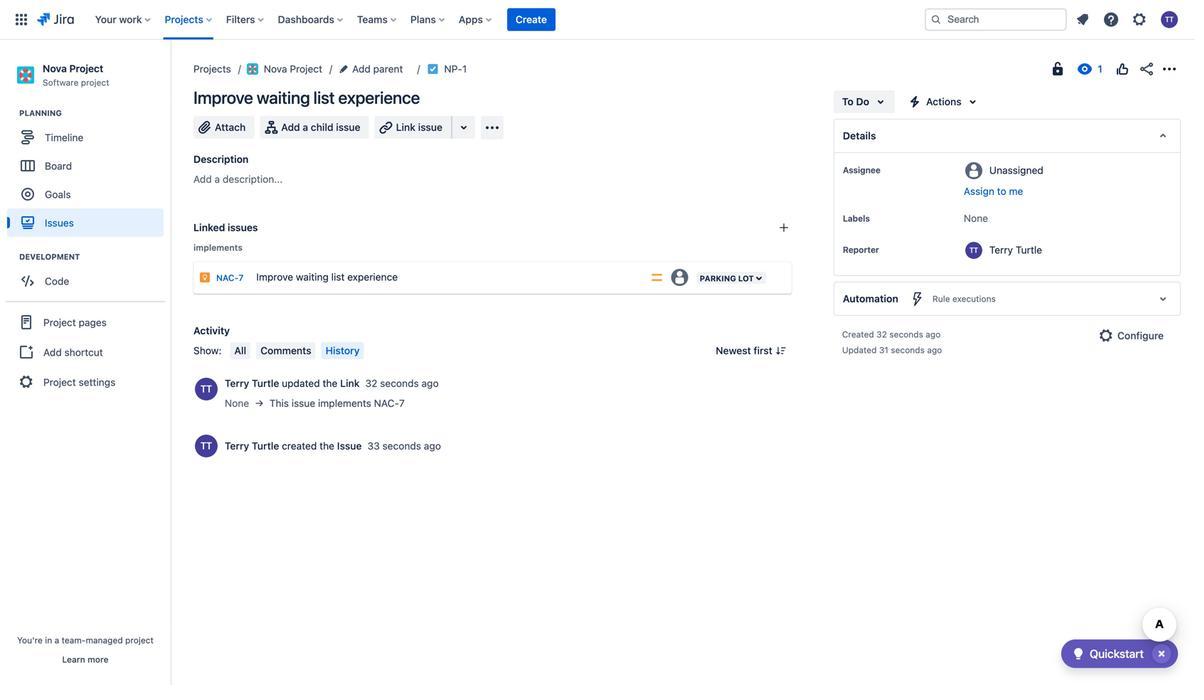 Task type: describe. For each thing, give the bounding box(es) containing it.
parent
[[373, 63, 403, 75]]

1 vertical spatial waiting
[[296, 271, 329, 283]]

banner containing your work
[[0, 0, 1195, 40]]

nova project link
[[247, 60, 322, 78]]

issue type: idea image
[[199, 272, 211, 283]]

1 vertical spatial improve waiting list experience
[[256, 271, 398, 283]]

menu bar containing all
[[227, 342, 367, 359]]

add for add parent
[[352, 63, 371, 75]]

board
[[45, 160, 72, 172]]

improve waiting list experience link
[[251, 263, 644, 292]]

history
[[326, 345, 360, 356]]

check image
[[1070, 645, 1087, 662]]

newest
[[716, 345, 751, 356]]

teams
[[357, 14, 388, 25]]

all
[[234, 345, 246, 356]]

1 horizontal spatial nac-
[[374, 397, 399, 409]]

rule
[[933, 294, 950, 304]]

seconds for terry turtle updated the link 32 seconds ago
[[380, 377, 419, 389]]

group containing project pages
[[6, 301, 165, 402]]

1 vertical spatial project
[[125, 635, 154, 645]]

comments button
[[256, 342, 316, 359]]

projects for projects link
[[194, 63, 231, 75]]

1 vertical spatial improve
[[256, 271, 293, 283]]

ago for terry turtle created the issue 33 seconds ago
[[424, 440, 441, 452]]

updated
[[842, 345, 877, 355]]

timeline
[[45, 131, 83, 143]]

add parent
[[352, 63, 403, 75]]

dismiss quickstart image
[[1151, 642, 1173, 665]]

project down 'dashboards'
[[290, 63, 322, 75]]

nac-7 link
[[216, 273, 244, 283]]

projects link
[[194, 60, 231, 78]]

projects button
[[160, 8, 218, 31]]

add for add a child issue
[[281, 121, 300, 133]]

teams button
[[353, 8, 402, 31]]

apps
[[459, 14, 483, 25]]

more
[[88, 655, 109, 665]]

link web pages and more image
[[455, 119, 472, 136]]

link inside link issue button
[[396, 121, 416, 133]]

issues
[[228, 222, 258, 233]]

settings image
[[1131, 11, 1148, 28]]

unassigned
[[990, 164, 1044, 176]]

issue for link issue
[[418, 121, 443, 133]]

in
[[45, 635, 52, 645]]

0 vertical spatial nac-
[[216, 273, 239, 283]]

details
[[843, 130, 876, 142]]

add a description...
[[194, 173, 283, 185]]

np-
[[444, 63, 462, 75]]

created
[[282, 440, 317, 452]]

0 horizontal spatial implements
[[194, 243, 243, 253]]

a for child
[[303, 121, 308, 133]]

filters button
[[222, 8, 269, 31]]

planning heading
[[19, 108, 170, 119]]

automation element
[[834, 282, 1181, 316]]

the for created
[[320, 440, 334, 452]]

details element
[[834, 119, 1181, 153]]

learn more button
[[62, 654, 109, 665]]

seconds for terry turtle created the issue 33 seconds ago
[[382, 440, 421, 452]]

add a child issue button
[[260, 116, 369, 139]]

0 horizontal spatial improve
[[194, 88, 253, 107]]

learn
[[62, 655, 85, 665]]

0 horizontal spatial 32
[[365, 377, 377, 389]]

dashboards button
[[274, 8, 349, 31]]

project settings
[[43, 376, 115, 388]]

terry turtle
[[990, 244, 1042, 256]]

issue inside button
[[336, 121, 360, 133]]

project pages
[[43, 316, 107, 328]]

1 vertical spatial 7
[[399, 397, 405, 409]]

quickstart button
[[1061, 640, 1178, 668]]

turtle for terry turtle created the issue 33 seconds ago
[[252, 440, 279, 452]]

terry for terry turtle created the issue 33 seconds ago
[[225, 440, 249, 452]]

project settings link
[[6, 367, 165, 398]]

your work button
[[91, 8, 156, 31]]

assign
[[964, 185, 995, 197]]

assignee
[[843, 165, 881, 175]]

nova for nova project
[[264, 63, 287, 75]]

assign to me button
[[964, 184, 1166, 199]]

terry for terry turtle
[[990, 244, 1013, 256]]

add shortcut button
[[6, 338, 165, 367]]

activity
[[194, 325, 230, 337]]

no restrictions image
[[1049, 60, 1067, 78]]

attach
[[215, 121, 246, 133]]

nova project image
[[247, 63, 258, 75]]

sidebar navigation image
[[155, 57, 186, 85]]

0 horizontal spatial more information about this user image
[[195, 435, 218, 457]]

linked
[[194, 222, 225, 233]]

do
[[856, 96, 870, 107]]

a for description...
[[215, 173, 220, 185]]

linked issues
[[194, 222, 258, 233]]

2 vertical spatial a
[[55, 635, 59, 645]]

to do button
[[834, 90, 895, 113]]

add app image
[[484, 119, 501, 136]]

quickstart
[[1090, 647, 1144, 661]]

1 vertical spatial none
[[225, 397, 249, 409]]

add a child issue
[[281, 121, 360, 133]]

add for add shortcut
[[43, 346, 62, 358]]

Search field
[[925, 8, 1067, 31]]

code group
[[7, 251, 170, 300]]

goals
[[45, 188, 71, 200]]

more information about this user image
[[195, 378, 218, 401]]

actions
[[926, 96, 962, 107]]

turtle for terry turtle updated the link 32 seconds ago
[[252, 377, 279, 389]]

group containing timeline
[[7, 108, 170, 241]]

0 vertical spatial improve waiting list experience
[[194, 88, 420, 107]]

terry turtle updated the link 32 seconds ago
[[225, 377, 439, 389]]

nova project
[[264, 63, 322, 75]]

plans
[[410, 14, 436, 25]]

this issue implements nac-7
[[269, 397, 405, 409]]

the for updated
[[323, 377, 338, 389]]

terry turtle created the issue 33 seconds ago
[[225, 440, 441, 452]]

np-1
[[444, 63, 467, 75]]

nac-7
[[216, 273, 244, 283]]

plans button
[[406, 8, 450, 31]]

goal image
[[21, 188, 34, 201]]

add parent button
[[338, 60, 407, 78]]

seconds for created 32 seconds ago updated 31 seconds ago
[[891, 345, 925, 355]]

0 vertical spatial waiting
[[257, 88, 310, 107]]

33
[[368, 440, 380, 452]]

you're
[[17, 635, 43, 645]]



Task type: vqa. For each thing, say whether or not it's contained in the screenshot.
Search ICON at the top
yes



Task type: locate. For each thing, give the bounding box(es) containing it.
code
[[45, 275, 69, 287]]

updated
[[282, 377, 320, 389]]

software
[[43, 77, 79, 87]]

child
[[311, 121, 333, 133]]

1 vertical spatial projects
[[194, 63, 231, 75]]

primary element
[[9, 0, 914, 39]]

priority: medium image
[[650, 270, 664, 285]]

configure
[[1118, 330, 1164, 342]]

1 horizontal spatial nova
[[264, 63, 287, 75]]

0 vertical spatial the
[[323, 377, 338, 389]]

planning image
[[2, 105, 19, 122]]

0 vertical spatial list
[[314, 88, 335, 107]]

1 nova from the left
[[43, 63, 67, 74]]

rule executions
[[933, 294, 996, 304]]

code link
[[7, 267, 164, 295]]

seconds right 33
[[382, 440, 421, 452]]

a down description
[[215, 173, 220, 185]]

1 horizontal spatial more information about this user image
[[965, 242, 982, 259]]

sidebar element
[[0, 40, 171, 685]]

1 horizontal spatial 32
[[877, 329, 887, 339]]

a
[[303, 121, 308, 133], [215, 173, 220, 185], [55, 635, 59, 645]]

0 vertical spatial improve
[[194, 88, 253, 107]]

add inside button
[[281, 121, 300, 133]]

0 vertical spatial a
[[303, 121, 308, 133]]

1 vertical spatial a
[[215, 173, 220, 185]]

attach button
[[194, 116, 254, 139]]

issue
[[337, 440, 362, 452]]

2 horizontal spatial issue
[[418, 121, 443, 133]]

issue left link web pages and more icon on the left top
[[418, 121, 443, 133]]

project up planning heading
[[81, 77, 109, 87]]

np-1 link
[[444, 60, 467, 78]]

shortcut
[[64, 346, 103, 358]]

appswitcher icon image
[[13, 11, 30, 28]]

seconds right 31
[[891, 345, 925, 355]]

development
[[19, 252, 80, 262]]

1 horizontal spatial link
[[396, 121, 416, 133]]

projects up sidebar navigation image
[[165, 14, 203, 25]]

add for add a description...
[[194, 173, 212, 185]]

history button
[[321, 342, 364, 359]]

waiting
[[257, 88, 310, 107], [296, 271, 329, 283]]

turtle left created
[[252, 440, 279, 452]]

team-
[[62, 635, 86, 645]]

project inside nova project software project
[[81, 77, 109, 87]]

issue right child
[[336, 121, 360, 133]]

1 vertical spatial the
[[320, 440, 334, 452]]

automation
[[843, 293, 899, 305]]

this
[[269, 397, 289, 409]]

improve right nac-7
[[256, 271, 293, 283]]

add left the parent
[[352, 63, 371, 75]]

menu bar
[[227, 342, 367, 359]]

link
[[396, 121, 416, 133], [340, 377, 360, 389]]

1 horizontal spatial none
[[964, 212, 988, 224]]

link left link web pages and more icon on the left top
[[396, 121, 416, 133]]

seconds up the this issue implements nac-7
[[380, 377, 419, 389]]

0 horizontal spatial nova
[[43, 63, 67, 74]]

create
[[516, 14, 547, 25]]

0 horizontal spatial project
[[81, 77, 109, 87]]

improve up attach button at the left top of page
[[194, 88, 253, 107]]

experience
[[338, 88, 420, 107], [347, 271, 398, 283]]

link an issue image
[[778, 222, 790, 233]]

0 vertical spatial link
[[396, 121, 416, 133]]

all button
[[230, 342, 251, 359]]

executions
[[953, 294, 996, 304]]

banner
[[0, 0, 1195, 40]]

settings
[[79, 376, 115, 388]]

0 vertical spatial none
[[964, 212, 988, 224]]

ago for terry turtle updated the link 32 seconds ago
[[422, 377, 439, 389]]

ago
[[926, 329, 941, 339], [927, 345, 942, 355], [422, 377, 439, 389], [424, 440, 441, 452]]

2 horizontal spatial a
[[303, 121, 308, 133]]

1 horizontal spatial project
[[125, 635, 154, 645]]

search image
[[931, 14, 942, 25]]

issue inside button
[[418, 121, 443, 133]]

0 horizontal spatial issue
[[292, 397, 315, 409]]

nac- right issue type: idea image
[[216, 273, 239, 283]]

actions button
[[901, 90, 987, 113]]

1 vertical spatial turtle
[[252, 377, 279, 389]]

0 vertical spatial project
[[81, 77, 109, 87]]

0 horizontal spatial 7
[[239, 273, 244, 283]]

0 vertical spatial 32
[[877, 329, 887, 339]]

project down add shortcut at the left bottom of the page
[[43, 376, 76, 388]]

issues
[[45, 217, 74, 229]]

development heading
[[19, 251, 170, 263]]

none down assign
[[964, 212, 988, 224]]

projects left nova project image
[[194, 63, 231, 75]]

1 horizontal spatial issue
[[336, 121, 360, 133]]

add shortcut
[[43, 346, 103, 358]]

0 horizontal spatial a
[[55, 635, 59, 645]]

none down terry turtle popup button
[[225, 397, 249, 409]]

notifications image
[[1074, 11, 1091, 28]]

1 vertical spatial terry
[[225, 377, 249, 389]]

terry turtle button
[[225, 439, 279, 453]]

1 vertical spatial 32
[[365, 377, 377, 389]]

project up add shortcut at the left bottom of the page
[[43, 316, 76, 328]]

2 vertical spatial terry
[[225, 440, 249, 452]]

project inside nova project software project
[[69, 63, 103, 74]]

more information about this user image left terry turtle dropdown button
[[195, 435, 218, 457]]

apps button
[[455, 8, 497, 31]]

a inside button
[[303, 121, 308, 133]]

1 vertical spatial list
[[331, 271, 345, 283]]

add inside popup button
[[352, 63, 371, 75]]

1 horizontal spatial 7
[[399, 397, 405, 409]]

link up the this issue implements nac-7
[[340, 377, 360, 389]]

projects inside projects dropdown button
[[165, 14, 203, 25]]

issue
[[336, 121, 360, 133], [418, 121, 443, 133], [292, 397, 315, 409]]

0 horizontal spatial nac-
[[216, 273, 239, 283]]

timeline link
[[7, 123, 164, 152]]

turtle up the this
[[252, 377, 279, 389]]

1 horizontal spatial a
[[215, 173, 220, 185]]

0 vertical spatial experience
[[338, 88, 420, 107]]

your profile and settings image
[[1161, 11, 1178, 28]]

implements down terry turtle updated the link 32 seconds ago
[[318, 397, 371, 409]]

1 horizontal spatial improve
[[256, 271, 293, 283]]

to
[[842, 96, 854, 107]]

add
[[352, 63, 371, 75], [281, 121, 300, 133], [194, 173, 212, 185], [43, 346, 62, 358]]

nova project software project
[[43, 63, 109, 87]]

nova right nova project image
[[264, 63, 287, 75]]

nova up software
[[43, 63, 67, 74]]

your work
[[95, 14, 142, 25]]

nac- up 33
[[374, 397, 399, 409]]

assign to me
[[964, 185, 1023, 197]]

to do
[[842, 96, 870, 107]]

actions image
[[1161, 60, 1178, 78]]

task image
[[427, 63, 439, 75]]

more information about this user image
[[965, 242, 982, 259], [195, 435, 218, 457]]

32 up the this issue implements nac-7
[[365, 377, 377, 389]]

help image
[[1103, 11, 1120, 28]]

show:
[[194, 345, 222, 356]]

ago for created 32 seconds ago updated 31 seconds ago
[[927, 345, 942, 355]]

copy link to issue image
[[464, 63, 475, 74]]

0 vertical spatial turtle
[[1016, 244, 1042, 256]]

pages
[[79, 316, 107, 328]]

2 nova from the left
[[264, 63, 287, 75]]

group
[[7, 108, 170, 241], [6, 301, 165, 402]]

0 vertical spatial more information about this user image
[[965, 242, 982, 259]]

32 inside created 32 seconds ago updated 31 seconds ago
[[877, 329, 887, 339]]

terry turtle button
[[225, 376, 279, 391]]

the up the this issue implements nac-7
[[323, 377, 338, 389]]

implements
[[194, 243, 243, 253], [318, 397, 371, 409]]

configure link
[[1092, 324, 1173, 347]]

project
[[81, 77, 109, 87], [125, 635, 154, 645]]

terry right more information about this user image
[[225, 377, 249, 389]]

newest first
[[716, 345, 773, 356]]

created 32 seconds ago updated 31 seconds ago
[[842, 329, 942, 355]]

31
[[879, 345, 889, 355]]

0 vertical spatial group
[[7, 108, 170, 241]]

0 vertical spatial 7
[[239, 273, 244, 283]]

0 vertical spatial projects
[[165, 14, 203, 25]]

a right the in
[[55, 635, 59, 645]]

1 vertical spatial group
[[6, 301, 165, 402]]

1 horizontal spatial implements
[[318, 397, 371, 409]]

add left child
[[281, 121, 300, 133]]

description
[[194, 153, 249, 165]]

2 vertical spatial turtle
[[252, 440, 279, 452]]

add left 'shortcut'
[[43, 346, 62, 358]]

terry up automation "element"
[[990, 244, 1013, 256]]

seconds right created
[[890, 329, 923, 339]]

projects for projects dropdown button
[[165, 14, 203, 25]]

1 vertical spatial implements
[[318, 397, 371, 409]]

project up software
[[69, 63, 103, 74]]

1
[[462, 63, 467, 75]]

comments
[[261, 345, 311, 356]]

development image
[[2, 248, 19, 266]]

0 horizontal spatial link
[[340, 377, 360, 389]]

turtle up automation "element"
[[1016, 244, 1042, 256]]

1 vertical spatial link
[[340, 377, 360, 389]]

project pages link
[[6, 307, 165, 338]]

vote options: no one has voted for this issue yet. image
[[1114, 60, 1131, 78]]

link issue
[[396, 121, 443, 133]]

create button
[[507, 8, 556, 31]]

learn more
[[62, 655, 109, 665]]

issue down updated
[[292, 397, 315, 409]]

1 vertical spatial nac-
[[374, 397, 399, 409]]

the left issue
[[320, 440, 334, 452]]

link issue button
[[375, 116, 453, 139]]

1 vertical spatial experience
[[347, 271, 398, 283]]

created
[[842, 329, 874, 339]]

reporter
[[843, 245, 879, 255]]

add inside button
[[43, 346, 62, 358]]

nova for nova project software project
[[43, 63, 67, 74]]

newest first button
[[707, 342, 793, 359]]

32 up 31
[[877, 329, 887, 339]]

implements down linked issues at left
[[194, 243, 243, 253]]

nova inside nova project software project
[[43, 63, 67, 74]]

turtle for terry turtle
[[1016, 244, 1042, 256]]

0 horizontal spatial none
[[225, 397, 249, 409]]

your
[[95, 14, 116, 25]]

0 vertical spatial terry
[[990, 244, 1013, 256]]

first
[[754, 345, 773, 356]]

work
[[119, 14, 142, 25]]

project right managed
[[125, 635, 154, 645]]

1 vertical spatial more information about this user image
[[195, 435, 218, 457]]

managed
[[86, 635, 123, 645]]

you're in a team-managed project
[[17, 635, 154, 645]]

terry
[[990, 244, 1013, 256], [225, 377, 249, 389], [225, 440, 249, 452]]

to
[[997, 185, 1007, 197]]

more information about this user image left the 'terry turtle'
[[965, 242, 982, 259]]

project
[[69, 63, 103, 74], [290, 63, 322, 75], [43, 316, 76, 328], [43, 376, 76, 388]]

terry for terry turtle updated the link 32 seconds ago
[[225, 377, 249, 389]]

0 vertical spatial implements
[[194, 243, 243, 253]]

jira image
[[37, 11, 74, 28], [37, 11, 74, 28]]

issue for this issue implements nac-7
[[292, 397, 315, 409]]

add down description
[[194, 173, 212, 185]]

a left child
[[303, 121, 308, 133]]

issues link
[[7, 209, 164, 237]]

me
[[1009, 185, 1023, 197]]

terry left created
[[225, 440, 249, 452]]



